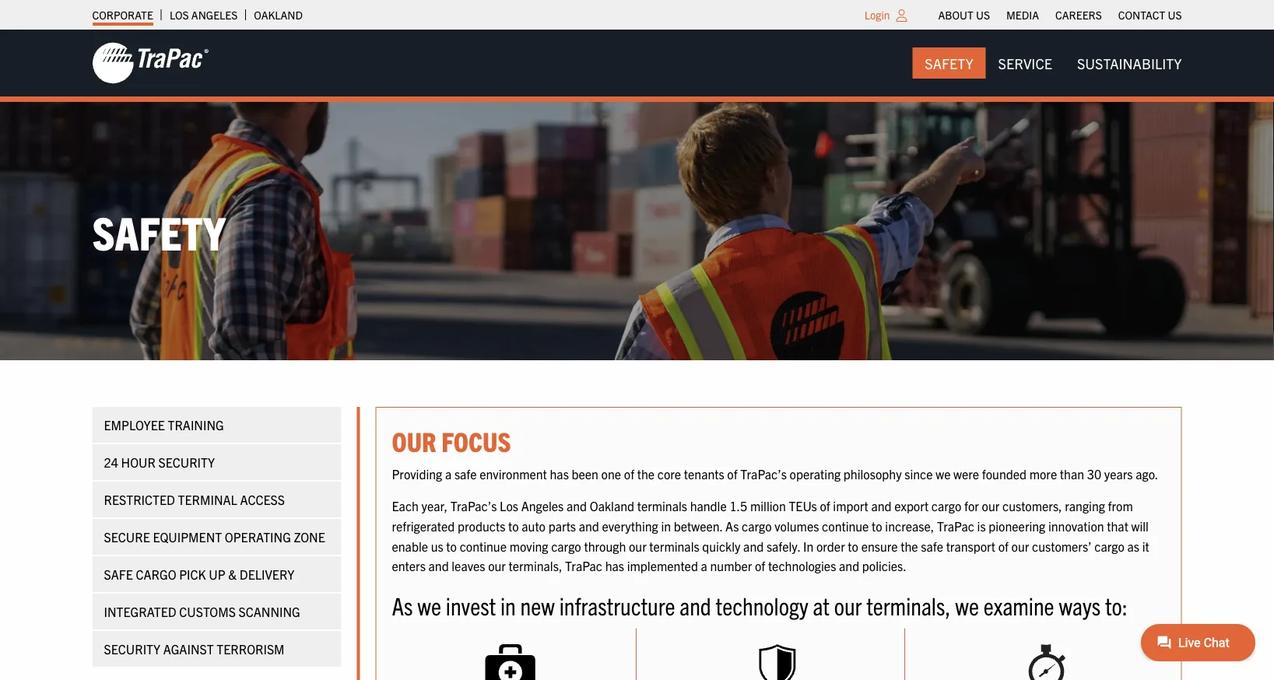 Task type: describe. For each thing, give the bounding box(es) containing it.
0 vertical spatial the
[[637, 466, 655, 481]]

as
[[1127, 538, 1140, 554]]

quickly
[[702, 538, 741, 554]]

delivery
[[240, 566, 295, 582]]

safe cargo pick up & delivery link
[[92, 556, 341, 592]]

our down pioneering
[[1012, 538, 1029, 554]]

0 vertical spatial angeles
[[191, 8, 238, 22]]

0 vertical spatial security
[[158, 454, 215, 470]]

ensure
[[861, 538, 898, 554]]

cargo down 'million'
[[742, 518, 772, 534]]

to:
[[1105, 590, 1128, 620]]

us for contact us
[[1168, 8, 1182, 22]]

menu bar containing about us
[[930, 4, 1190, 26]]

to left the auto
[[508, 518, 519, 534]]

employee training
[[104, 417, 224, 433]]

operating
[[225, 529, 291, 545]]

about us link
[[938, 4, 990, 26]]

technology
[[716, 590, 809, 620]]

contact
[[1118, 8, 1165, 22]]

of right number
[[755, 558, 765, 574]]

years
[[1104, 466, 1133, 481]]

service
[[998, 54, 1052, 72]]

is
[[977, 518, 986, 534]]

will
[[1131, 518, 1149, 534]]

of down pioneering
[[998, 538, 1009, 554]]

between.
[[674, 518, 723, 534]]

0 vertical spatial continue
[[822, 518, 869, 534]]

each
[[392, 498, 419, 514]]

0 vertical spatial terminals
[[637, 498, 687, 514]]

0 vertical spatial oakland
[[254, 8, 303, 22]]

1 vertical spatial safety
[[92, 202, 226, 259]]

contact us
[[1118, 8, 1182, 22]]

oakland link
[[254, 4, 303, 26]]

environment
[[480, 466, 547, 481]]

zone
[[294, 529, 325, 545]]

1.5
[[730, 498, 747, 514]]

handle
[[690, 498, 727, 514]]

to right the us
[[446, 538, 457, 554]]

0 vertical spatial has
[[550, 466, 569, 481]]

in
[[803, 538, 814, 554]]

parts
[[548, 518, 576, 534]]

operating
[[790, 466, 841, 481]]

our right leaves
[[488, 558, 506, 574]]

our right at
[[834, 590, 862, 620]]

los inside each year, trapac's los angeles and oakland terminals handle 1.5 million teus of import and export cargo for our customers, ranging from refrigerated products to auto parts and everything in between. as cargo volumes continue to increase, trapac is pioneering innovation that will enable us to continue moving cargo through our terminals quickly and safely. in order to ensure the safe transport of our customers' cargo as it enters and leaves our terminals, trapac has implemented a number of technologies and policies.
[[500, 498, 518, 514]]

refrigerated
[[392, 518, 455, 534]]

technologies
[[768, 558, 836, 574]]

menu bar containing safety
[[912, 47, 1194, 79]]

for
[[964, 498, 979, 514]]

0 horizontal spatial continue
[[460, 538, 507, 554]]

that
[[1107, 518, 1129, 534]]

safe inside each year, trapac's los angeles and oakland terminals handle 1.5 million teus of import and export cargo for our customers, ranging from refrigerated products to auto parts and everything in between. as cargo volumes continue to increase, trapac is pioneering innovation that will enable us to continue moving cargo through our terminals quickly and safely. in order to ensure the safe transport of our customers' cargo as it enters and leaves our terminals, trapac has implemented a number of technologies and policies.
[[921, 538, 943, 554]]

integrated
[[104, 604, 176, 619]]

oakland inside each year, trapac's los angeles and oakland terminals handle 1.5 million teus of import and export cargo for our customers, ranging from refrigerated products to auto parts and everything in between. as cargo volumes continue to increase, trapac is pioneering innovation that will enable us to continue moving cargo through our terminals quickly and safely. in order to ensure the safe transport of our customers' cargo as it enters and leaves our terminals, trapac has implemented a number of technologies and policies.
[[590, 498, 634, 514]]

and down the us
[[428, 558, 449, 574]]

1 vertical spatial as
[[392, 590, 413, 620]]

implemented
[[627, 558, 698, 574]]

0 vertical spatial trapac
[[937, 518, 974, 534]]

safely.
[[767, 538, 800, 554]]

employee
[[104, 417, 165, 433]]

up
[[209, 566, 225, 582]]

one
[[601, 466, 621, 481]]

terminals, inside each year, trapac's los angeles and oakland terminals handle 1.5 million teus of import and export cargo for our customers, ranging from refrigerated products to auto parts and everything in between. as cargo volumes continue to increase, trapac is pioneering innovation that will enable us to continue moving cargo through our terminals quickly and safely. in order to ensure the safe transport of our customers' cargo as it enters and leaves our terminals, trapac has implemented a number of technologies and policies.
[[509, 558, 562, 574]]

everything
[[602, 518, 658, 534]]

careers link
[[1055, 4, 1102, 26]]

as we invest in new infrastructure and technology at our terminals, we examine ways to:
[[392, 590, 1128, 620]]

examine
[[984, 590, 1054, 620]]

the inside each year, trapac's los angeles and oakland terminals handle 1.5 million teus of import and export cargo for our customers, ranging from refrigerated products to auto parts and everything in between. as cargo volumes continue to increase, trapac is pioneering innovation that will enable us to continue moving cargo through our terminals quickly and safely. in order to ensure the safe transport of our customers' cargo as it enters and leaves our terminals, trapac has implemented a number of technologies and policies.
[[901, 538, 918, 554]]

safety inside menu item
[[925, 54, 973, 72]]

light image
[[896, 9, 907, 22]]

integrated customs scanning link
[[92, 594, 341, 630]]

cargo
[[136, 566, 176, 582]]

against
[[163, 641, 214, 657]]

providing a safe environment has been one of the core tenants of trapac's operating philosophy since we were founded more than 30 years ago.
[[392, 466, 1158, 481]]

24 hour security link
[[92, 444, 341, 480]]

1 vertical spatial security
[[104, 641, 160, 657]]

0 vertical spatial a
[[445, 466, 452, 481]]

focus
[[442, 424, 511, 457]]

corporate image
[[92, 41, 209, 85]]

about us
[[938, 8, 990, 22]]

been
[[572, 466, 598, 481]]

media link
[[1006, 4, 1039, 26]]

our focus
[[392, 424, 511, 457]]

since
[[905, 466, 933, 481]]

customers'
[[1032, 538, 1092, 554]]

our right for
[[982, 498, 1000, 514]]

and down order
[[839, 558, 859, 574]]

24
[[104, 454, 118, 470]]

cargo down that
[[1095, 538, 1125, 554]]

of right one
[[624, 466, 634, 481]]

customs
[[179, 604, 236, 619]]

number
[[710, 558, 752, 574]]

import
[[833, 498, 868, 514]]

safe cargo pick up & delivery
[[104, 566, 295, 582]]

it
[[1142, 538, 1149, 554]]

security against terrorism link
[[92, 631, 341, 667]]

us for about us
[[976, 8, 990, 22]]

were
[[954, 466, 979, 481]]

security against terrorism
[[104, 641, 285, 657]]

terminal
[[178, 492, 237, 507]]

infrastructure
[[559, 590, 675, 620]]

from
[[1108, 498, 1133, 514]]

order
[[816, 538, 845, 554]]



Task type: locate. For each thing, give the bounding box(es) containing it.
secure equipment operating zone
[[104, 529, 325, 545]]

0 horizontal spatial safe
[[454, 466, 477, 481]]

each year, trapac's los angeles and oakland terminals handle 1.5 million teus of import and export cargo for our customers, ranging from refrigerated products to auto parts and everything in between. as cargo volumes continue to increase, trapac is pioneering innovation that will enable us to continue moving cargo through our terminals quickly and safely. in order to ensure the safe transport of our customers' cargo as it enters and leaves our terminals, trapac has implemented a number of technologies and policies.
[[392, 498, 1149, 574]]

1 vertical spatial has
[[605, 558, 624, 574]]

angeles inside each year, trapac's los angeles and oakland terminals handle 1.5 million teus of import and export cargo for our customers, ranging from refrigerated products to auto parts and everything in between. as cargo volumes continue to increase, trapac is pioneering innovation that will enable us to continue moving cargo through our terminals quickly and safely. in order to ensure the safe transport of our customers' cargo as it enters and leaves our terminals, trapac has implemented a number of technologies and policies.
[[521, 498, 564, 514]]

auto
[[522, 518, 546, 534]]

0 horizontal spatial terminals,
[[509, 558, 562, 574]]

menu bar
[[930, 4, 1190, 26], [912, 47, 1194, 79]]

safe
[[454, 466, 477, 481], [921, 538, 943, 554]]

cargo
[[932, 498, 962, 514], [742, 518, 772, 534], [551, 538, 581, 554], [1095, 538, 1125, 554]]

security down integrated
[[104, 641, 160, 657]]

safe
[[104, 566, 133, 582]]

in left the between.
[[661, 518, 671, 534]]

0 vertical spatial in
[[661, 518, 671, 534]]

angeles left the oakland link
[[191, 8, 238, 22]]

and up parts
[[567, 498, 587, 514]]

1 horizontal spatial us
[[1168, 8, 1182, 22]]

1 horizontal spatial we
[[936, 466, 951, 481]]

as down enters
[[392, 590, 413, 620]]

policies.
[[862, 558, 907, 574]]

sustainability
[[1077, 54, 1182, 72]]

1 horizontal spatial oakland
[[590, 498, 634, 514]]

trapac's inside each year, trapac's los angeles and oakland terminals handle 1.5 million teus of import and export cargo for our customers, ranging from refrigerated products to auto parts and everything in between. as cargo volumes continue to increase, trapac is pioneering innovation that will enable us to continue moving cargo through our terminals quickly and safely. in order to ensure the safe transport of our customers' cargo as it enters and leaves our terminals, trapac has implemented a number of technologies and policies.
[[450, 498, 497, 514]]

tenants
[[684, 466, 724, 481]]

0 horizontal spatial los
[[170, 8, 189, 22]]

a right "providing"
[[445, 466, 452, 481]]

as down 1.5
[[725, 518, 739, 534]]

1 vertical spatial oakland
[[590, 498, 634, 514]]

restricted terminal access
[[104, 492, 285, 507]]

training
[[168, 417, 224, 433]]

us right about
[[976, 8, 990, 22]]

1 vertical spatial continue
[[460, 538, 507, 554]]

secure equipment operating zone link
[[92, 519, 341, 555]]

0 horizontal spatial we
[[417, 590, 441, 620]]

our
[[982, 498, 1000, 514], [629, 538, 647, 554], [1012, 538, 1029, 554], [488, 558, 506, 574], [834, 590, 862, 620]]

safety menu item
[[912, 47, 986, 79]]

us right contact
[[1168, 8, 1182, 22]]

pioneering
[[989, 518, 1046, 534]]

restricted terminal access link
[[92, 482, 341, 517]]

million
[[750, 498, 786, 514]]

oakland right the los angeles
[[254, 8, 303, 22]]

0 vertical spatial safe
[[454, 466, 477, 481]]

has down "through"
[[605, 558, 624, 574]]

trapac's up 'million'
[[740, 466, 787, 481]]

the left "core"
[[637, 466, 655, 481]]

corporate
[[92, 8, 153, 22]]

careers
[[1055, 8, 1102, 22]]

us
[[431, 538, 443, 554]]

access
[[240, 492, 285, 507]]

a down the quickly
[[701, 558, 707, 574]]

1 horizontal spatial trapac's
[[740, 466, 787, 481]]

1 horizontal spatial has
[[605, 558, 624, 574]]

1 horizontal spatial as
[[725, 518, 739, 534]]

safety link
[[912, 47, 986, 79]]

1 vertical spatial the
[[901, 538, 918, 554]]

we left examine
[[955, 590, 979, 620]]

more
[[1029, 466, 1057, 481]]

0 horizontal spatial us
[[976, 8, 990, 22]]

1 us from the left
[[976, 8, 990, 22]]

los up corporate image
[[170, 8, 189, 22]]

1 vertical spatial safe
[[921, 538, 943, 554]]

to right order
[[848, 538, 858, 554]]

cargo down parts
[[551, 538, 581, 554]]

1 horizontal spatial angeles
[[521, 498, 564, 514]]

2 us from the left
[[1168, 8, 1182, 22]]

0 horizontal spatial in
[[500, 590, 516, 620]]

safe down focus
[[454, 466, 477, 481]]

in
[[661, 518, 671, 534], [500, 590, 516, 620]]

24 hour security
[[104, 454, 215, 470]]

trapac's
[[740, 466, 787, 481], [450, 498, 497, 514]]

ranging
[[1065, 498, 1105, 514]]

we
[[936, 466, 951, 481], [417, 590, 441, 620], [955, 590, 979, 620]]

transport
[[946, 538, 995, 554]]

in inside each year, trapac's los angeles and oakland terminals handle 1.5 million teus of import and export cargo for our customers, ranging from refrigerated products to auto parts and everything in between. as cargo volumes continue to increase, trapac is pioneering innovation that will enable us to continue moving cargo through our terminals quickly and safely. in order to ensure the safe transport of our customers' cargo as it enters and leaves our terminals, trapac has implemented a number of technologies and policies.
[[661, 518, 671, 534]]

1 vertical spatial angeles
[[521, 498, 564, 514]]

we left were
[[936, 466, 951, 481]]

continue
[[822, 518, 869, 534], [460, 538, 507, 554]]

1 vertical spatial in
[[500, 590, 516, 620]]

corporate link
[[92, 4, 153, 26]]

0 horizontal spatial oakland
[[254, 8, 303, 22]]

has inside each year, trapac's los angeles and oakland terminals handle 1.5 million teus of import and export cargo for our customers, ranging from refrigerated products to auto parts and everything in between. as cargo volumes continue to increase, trapac is pioneering innovation that will enable us to continue moving cargo through our terminals quickly and safely. in order to ensure the safe transport of our customers' cargo as it enters and leaves our terminals, trapac has implemented a number of technologies and policies.
[[605, 558, 624, 574]]

0 horizontal spatial angeles
[[191, 8, 238, 22]]

ways
[[1059, 590, 1101, 620]]

we left invest
[[417, 590, 441, 620]]

0 horizontal spatial trapac
[[565, 558, 602, 574]]

trapac's up products
[[450, 498, 497, 514]]

0 vertical spatial terminals,
[[509, 558, 562, 574]]

increase,
[[885, 518, 934, 534]]

los down environment
[[500, 498, 518, 514]]

angeles
[[191, 8, 238, 22], [521, 498, 564, 514]]

as inside each year, trapac's los angeles and oakland terminals handle 1.5 million teus of import and export cargo for our customers, ranging from refrigerated products to auto parts and everything in between. as cargo volumes continue to increase, trapac is pioneering innovation that will enable us to continue moving cargo through our terminals quickly and safely. in order to ensure the safe transport of our customers' cargo as it enters and leaves our terminals, trapac has implemented a number of technologies and policies.
[[725, 518, 739, 534]]

a inside each year, trapac's los angeles and oakland terminals handle 1.5 million teus of import and export cargo for our customers, ranging from refrigerated products to auto parts and everything in between. as cargo volumes continue to increase, trapac is pioneering innovation that will enable us to continue moving cargo through our terminals quickly and safely. in order to ensure the safe transport of our customers' cargo as it enters and leaves our terminals, trapac has implemented a number of technologies and policies.
[[701, 558, 707, 574]]

us
[[976, 8, 990, 22], [1168, 8, 1182, 22]]

hour
[[121, 454, 156, 470]]

oakland up everything
[[590, 498, 634, 514]]

export
[[894, 498, 929, 514]]

0 horizontal spatial has
[[550, 466, 569, 481]]

and left safely.
[[743, 538, 764, 554]]

to
[[508, 518, 519, 534], [872, 518, 882, 534], [446, 538, 457, 554], [848, 538, 858, 554]]

innovation
[[1048, 518, 1104, 534]]

1 horizontal spatial a
[[701, 558, 707, 574]]

menu bar up the service
[[930, 4, 1190, 26]]

service link
[[986, 47, 1065, 79]]

0 horizontal spatial the
[[637, 466, 655, 481]]

integrated customs scanning
[[104, 604, 300, 619]]

our
[[392, 424, 436, 457]]

0 horizontal spatial safety
[[92, 202, 226, 259]]

about
[[938, 8, 974, 22]]

providing
[[392, 466, 442, 481]]

teus
[[789, 498, 817, 514]]

0 vertical spatial los
[[170, 8, 189, 22]]

angeles up the auto
[[521, 498, 564, 514]]

the down increase,
[[901, 538, 918, 554]]

new
[[520, 590, 555, 620]]

media
[[1006, 8, 1039, 22]]

trapac down "through"
[[565, 558, 602, 574]]

menu bar down careers link
[[912, 47, 1194, 79]]

los angeles link
[[170, 4, 238, 26]]

leaves
[[452, 558, 485, 574]]

0 vertical spatial as
[[725, 518, 739, 534]]

and left export
[[871, 498, 892, 514]]

cargo left for
[[932, 498, 962, 514]]

and
[[567, 498, 587, 514], [871, 498, 892, 514], [579, 518, 599, 534], [743, 538, 764, 554], [428, 558, 449, 574], [839, 558, 859, 574], [680, 590, 711, 620]]

trapac
[[937, 518, 974, 534], [565, 558, 602, 574]]

founded
[[982, 466, 1027, 481]]

safe down increase,
[[921, 538, 943, 554]]

invest
[[446, 590, 496, 620]]

1 vertical spatial terminals,
[[866, 590, 951, 620]]

terminals down "core"
[[637, 498, 687, 514]]

continue down import
[[822, 518, 869, 534]]

year,
[[422, 498, 448, 514]]

1 horizontal spatial safety
[[925, 54, 973, 72]]

through
[[584, 538, 626, 554]]

terminals, down the moving on the bottom of page
[[509, 558, 562, 574]]

1 horizontal spatial the
[[901, 538, 918, 554]]

1 horizontal spatial continue
[[822, 518, 869, 534]]

ago.
[[1136, 466, 1158, 481]]

0 horizontal spatial as
[[392, 590, 413, 620]]

philosophy
[[844, 466, 902, 481]]

1 horizontal spatial safe
[[921, 538, 943, 554]]

continue down products
[[460, 538, 507, 554]]

sustainability link
[[1065, 47, 1194, 79]]

at
[[813, 590, 830, 620]]

restricted
[[104, 492, 175, 507]]

terminals, down policies.
[[866, 590, 951, 620]]

1 vertical spatial a
[[701, 558, 707, 574]]

0 vertical spatial menu bar
[[930, 4, 1190, 26]]

30
[[1087, 466, 1101, 481]]

and up "through"
[[579, 518, 599, 534]]

0 vertical spatial trapac's
[[740, 466, 787, 481]]

0 horizontal spatial trapac's
[[450, 498, 497, 514]]

0 horizontal spatial a
[[445, 466, 452, 481]]

1 vertical spatial menu bar
[[912, 47, 1194, 79]]

1 horizontal spatial terminals,
[[866, 590, 951, 620]]

0 vertical spatial safety
[[925, 54, 973, 72]]

to up ensure
[[872, 518, 882, 534]]

core
[[658, 466, 681, 481]]

1 vertical spatial trapac
[[565, 558, 602, 574]]

trapac up transport on the right bottom of the page
[[937, 518, 974, 534]]

oakland
[[254, 8, 303, 22], [590, 498, 634, 514]]

1 vertical spatial los
[[500, 498, 518, 514]]

and down implemented
[[680, 590, 711, 620]]

volumes
[[775, 518, 819, 534]]

2 horizontal spatial we
[[955, 590, 979, 620]]

in left new
[[500, 590, 516, 620]]

secure
[[104, 529, 150, 545]]

1 horizontal spatial trapac
[[937, 518, 974, 534]]

of right the teus
[[820, 498, 830, 514]]

1 vertical spatial terminals
[[649, 538, 699, 554]]

moving
[[510, 538, 548, 554]]

1 vertical spatial trapac's
[[450, 498, 497, 514]]

enters
[[392, 558, 426, 574]]

employee training link
[[92, 407, 341, 443]]

has left been
[[550, 466, 569, 481]]

terminals up implemented
[[649, 538, 699, 554]]

terminals,
[[509, 558, 562, 574], [866, 590, 951, 620]]

terrorism
[[217, 641, 285, 657]]

security up the restricted terminal access
[[158, 454, 215, 470]]

of right tenants
[[727, 466, 738, 481]]

our down everything
[[629, 538, 647, 554]]

pick
[[179, 566, 206, 582]]

enable
[[392, 538, 428, 554]]

1 horizontal spatial los
[[500, 498, 518, 514]]

security
[[158, 454, 215, 470], [104, 641, 160, 657]]

contact us link
[[1118, 4, 1182, 26]]

of
[[624, 466, 634, 481], [727, 466, 738, 481], [820, 498, 830, 514], [998, 538, 1009, 554], [755, 558, 765, 574]]

1 horizontal spatial in
[[661, 518, 671, 534]]

los angeles
[[170, 8, 238, 22]]



Task type: vqa. For each thing, say whether or not it's contained in the screenshot.
the right gates
no



